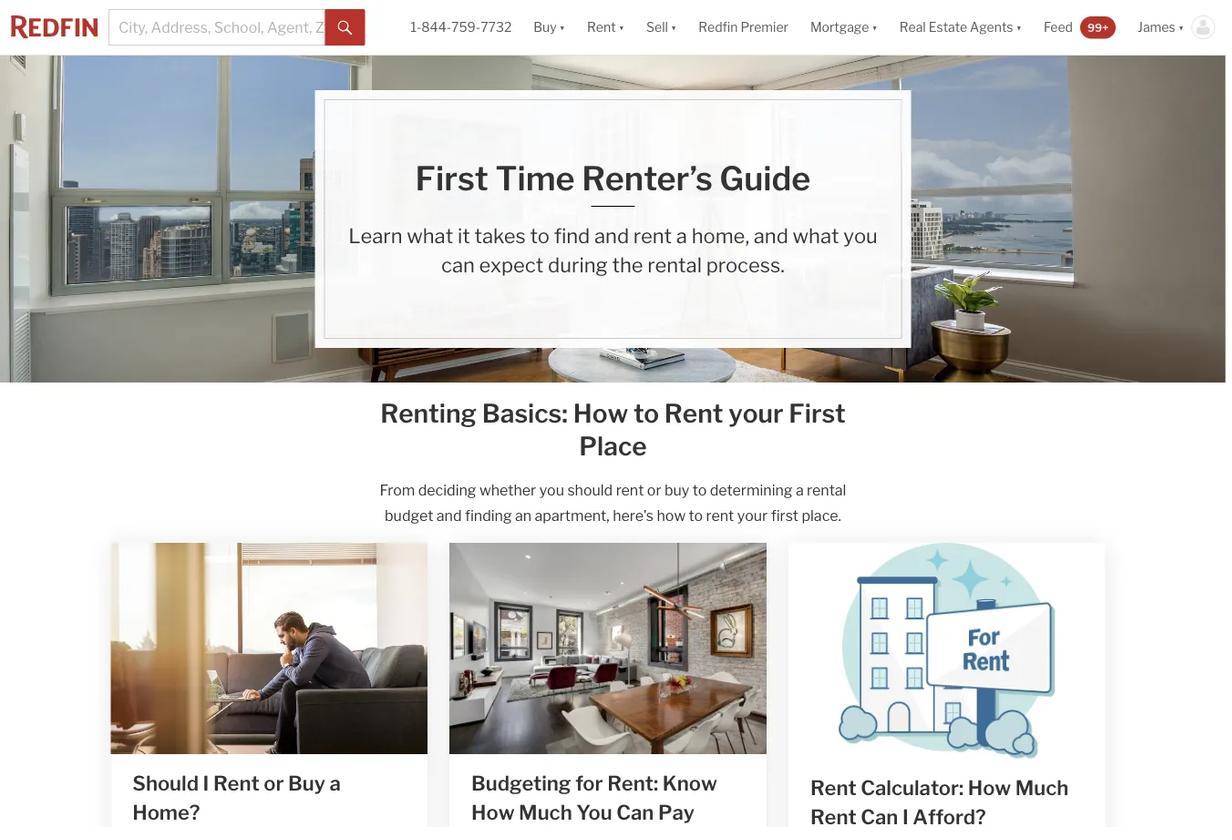 Task type: describe. For each thing, give the bounding box(es) containing it.
can inside budgeting for rent: know how much you can pay
[[617, 801, 654, 825]]

learn
[[348, 224, 403, 248]]

time
[[495, 159, 575, 199]]

find
[[554, 224, 590, 248]]

or inside from deciding whether you should rent or buy to determining a rental budget and finding an apartment, here's how to rent your first place.
[[647, 481, 662, 499]]

to right how
[[689, 507, 703, 525]]

buy ▾ button
[[534, 0, 565, 55]]

afford?
[[913, 805, 986, 828]]

buy inside dropdown button
[[534, 19, 557, 35]]

it
[[458, 224, 470, 248]]

for
[[575, 772, 603, 796]]

home,
[[692, 224, 750, 248]]

rental inside learn what it takes to find and rent a home, and what you can expect during the rental process.
[[648, 253, 702, 278]]

1 horizontal spatial and
[[595, 224, 629, 248]]

City, Address, School, Agent, ZIP search field
[[109, 9, 325, 46]]

living room in apartment for rent image
[[450, 543, 767, 755]]

mortgage
[[810, 19, 869, 35]]

know
[[663, 772, 717, 796]]

james
[[1138, 19, 1176, 35]]

▾ for buy ▾
[[560, 19, 565, 35]]

finding
[[465, 507, 512, 525]]

agents
[[970, 19, 1013, 35]]

from
[[380, 481, 415, 499]]

▾ for rent ▾
[[619, 19, 625, 35]]

you
[[576, 801, 612, 825]]

to right buy
[[693, 481, 707, 499]]

submit search image
[[338, 21, 353, 35]]

a inside should i rent or buy a home?
[[330, 772, 341, 796]]

whether
[[480, 481, 536, 499]]

renter's
[[582, 159, 713, 199]]

from deciding whether you should rent or buy to determining a rental budget and finding an apartment, here's how to rent your first place.
[[380, 481, 847, 525]]

here's
[[613, 507, 654, 525]]

estate
[[929, 19, 968, 35]]

sell
[[646, 19, 668, 35]]

1 vertical spatial rent
[[616, 481, 644, 499]]

takes
[[475, 224, 526, 248]]

determining
[[710, 481, 793, 499]]

1-
[[411, 19, 421, 35]]

you inside learn what it takes to find and rent a home, and what you can expect during the rental process.
[[844, 224, 878, 248]]

to inside 'renting basics: how to rent your first place'
[[634, 398, 659, 429]]

i inside should i rent or buy a home?
[[203, 772, 209, 796]]

should
[[568, 481, 613, 499]]

place
[[579, 431, 647, 462]]

budgeting for rent: know how much you can pay link
[[471, 769, 745, 828]]

first inside 'renting basics: how to rent your first place'
[[789, 398, 846, 429]]

mortgage ▾ button
[[800, 0, 889, 55]]

renting
[[380, 398, 477, 429]]

rent inside learn what it takes to find and rent a home, and what you can expect during the rental process.
[[634, 224, 672, 248]]

your inside from deciding whether you should rent or buy to determining a rental budget and finding an apartment, here's how to rent your first place.
[[737, 507, 768, 525]]

apartment complex image
[[789, 543, 1106, 759]]

sell ▾ button
[[636, 0, 688, 55]]

▾ for james ▾
[[1179, 19, 1184, 35]]

redfin agent walking image
[[111, 543, 428, 755]]

a inside learn what it takes to find and rent a home, and what you can expect during the rental process.
[[676, 224, 687, 248]]

expect
[[479, 253, 544, 278]]

rent calculator: how much rent can i afford?
[[810, 776, 1069, 828]]

1 what from the left
[[407, 224, 453, 248]]

how
[[657, 507, 686, 525]]

renting basics: how to rent your first place
[[380, 398, 846, 462]]



Task type: locate. For each thing, give the bounding box(es) containing it.
rental
[[648, 253, 702, 278], [807, 481, 847, 499]]

i inside rent calculator: how much rent can i afford?
[[903, 805, 909, 828]]

2 horizontal spatial a
[[796, 481, 804, 499]]

or
[[647, 481, 662, 499], [264, 772, 284, 796]]

during
[[548, 253, 608, 278]]

0 horizontal spatial and
[[437, 507, 462, 525]]

how down budgeting
[[471, 801, 515, 825]]

rent down determining
[[706, 507, 734, 525]]

budgeting
[[471, 772, 571, 796]]

and
[[595, 224, 629, 248], [754, 224, 789, 248], [437, 507, 462, 525]]

1 horizontal spatial can
[[861, 805, 898, 828]]

budget
[[385, 507, 433, 525]]

5 ▾ from the left
[[1016, 19, 1022, 35]]

how inside budgeting for rent: know how much you can pay
[[471, 801, 515, 825]]

much inside budgeting for rent: know how much you can pay
[[519, 801, 572, 825]]

rental right the the
[[648, 253, 702, 278]]

calculator:
[[861, 776, 964, 800]]

2 horizontal spatial how
[[968, 776, 1011, 800]]

can
[[617, 801, 654, 825], [861, 805, 898, 828]]

what left it
[[407, 224, 453, 248]]

1 horizontal spatial you
[[844, 224, 878, 248]]

pay
[[658, 801, 695, 825]]

can inside rent calculator: how much rent can i afford?
[[861, 805, 898, 828]]

apartment,
[[535, 507, 610, 525]]

how up place
[[573, 398, 628, 429]]

0 vertical spatial much
[[1016, 776, 1069, 800]]

▾ for mortgage ▾
[[872, 19, 878, 35]]

mortgage ▾ button
[[810, 0, 878, 55]]

rent:
[[607, 772, 658, 796]]

how
[[573, 398, 628, 429], [968, 776, 1011, 800], [471, 801, 515, 825]]

and up the the
[[595, 224, 629, 248]]

what down guide
[[793, 224, 839, 248]]

▾ right mortgage
[[872, 19, 878, 35]]

▾
[[560, 19, 565, 35], [619, 19, 625, 35], [671, 19, 677, 35], [872, 19, 878, 35], [1016, 19, 1022, 35], [1179, 19, 1184, 35]]

2 horizontal spatial and
[[754, 224, 789, 248]]

to inside learn what it takes to find and rent a home, and what you can expect during the rental process.
[[530, 224, 550, 248]]

buy ▾
[[534, 19, 565, 35]]

1 vertical spatial you
[[539, 481, 564, 499]]

rent inside dropdown button
[[587, 19, 616, 35]]

▾ right 'james'
[[1179, 19, 1184, 35]]

to up place
[[634, 398, 659, 429]]

guide
[[720, 159, 811, 199]]

real estate agents ▾ button
[[889, 0, 1033, 55]]

real estate agents ▾
[[900, 19, 1022, 35]]

or inside should i rent or buy a home?
[[264, 772, 284, 796]]

0 horizontal spatial rental
[[648, 253, 702, 278]]

premier
[[741, 19, 789, 35]]

first time renter's guide
[[415, 159, 811, 199]]

3 ▾ from the left
[[671, 19, 677, 35]]

rental up place.
[[807, 481, 847, 499]]

1 vertical spatial how
[[968, 776, 1011, 800]]

1 vertical spatial a
[[796, 481, 804, 499]]

▾ for sell ▾
[[671, 19, 677, 35]]

1 horizontal spatial a
[[676, 224, 687, 248]]

4 ▾ from the left
[[872, 19, 878, 35]]

how inside rent calculator: how much rent can i afford?
[[968, 776, 1011, 800]]

1 horizontal spatial how
[[573, 398, 628, 429]]

1 vertical spatial or
[[264, 772, 284, 796]]

redfin premier button
[[688, 0, 800, 55]]

learn what it takes to find and rent a home, and what you can expect during the rental process.
[[348, 224, 878, 278]]

deciding
[[418, 481, 476, 499]]

0 vertical spatial how
[[573, 398, 628, 429]]

buy
[[534, 19, 557, 35], [288, 772, 325, 796]]

rent inside 'renting basics: how to rent your first place'
[[665, 398, 723, 429]]

real estate agents ▾ link
[[900, 0, 1022, 55]]

0 vertical spatial your
[[729, 398, 784, 429]]

0 vertical spatial i
[[203, 772, 209, 796]]

and up process.
[[754, 224, 789, 248]]

rent calculator: how much rent can i afford? link
[[810, 773, 1084, 828]]

rent up the the
[[634, 224, 672, 248]]

99+
[[1088, 21, 1109, 34]]

real
[[900, 19, 926, 35]]

first
[[771, 507, 799, 525]]

mortgage ▾
[[810, 19, 878, 35]]

redfin
[[699, 19, 738, 35]]

▾ left 'sell'
[[619, 19, 625, 35]]

844-
[[421, 19, 451, 35]]

7732
[[481, 19, 512, 35]]

1 horizontal spatial much
[[1016, 776, 1069, 800]]

sell ▾ button
[[646, 0, 677, 55]]

1 vertical spatial i
[[903, 805, 909, 828]]

to left the find on the left of page
[[530, 224, 550, 248]]

759-
[[451, 19, 481, 35]]

redfin premier
[[699, 19, 789, 35]]

0 horizontal spatial first
[[415, 159, 489, 199]]

should i rent or buy a home?
[[132, 772, 341, 826]]

a
[[676, 224, 687, 248], [796, 481, 804, 499], [330, 772, 341, 796]]

budgeting for rent: know how much you can pay
[[471, 772, 717, 825]]

rent ▾ button
[[587, 0, 625, 55]]

feed
[[1044, 19, 1073, 35]]

i down calculator:
[[903, 805, 909, 828]]

home?
[[132, 801, 200, 826]]

your down determining
[[737, 507, 768, 525]]

should i rent or buy a home? link
[[132, 769, 406, 828]]

you inside from deciding whether you should rent or buy to determining a rental budget and finding an apartment, here's how to rent your first place.
[[539, 481, 564, 499]]

0 vertical spatial a
[[676, 224, 687, 248]]

i right should
[[203, 772, 209, 796]]

first
[[415, 159, 489, 199], [789, 398, 846, 429]]

0 horizontal spatial how
[[471, 801, 515, 825]]

place.
[[802, 507, 842, 525]]

i
[[203, 772, 209, 796], [903, 805, 909, 828]]

can down calculator:
[[861, 805, 898, 828]]

▾ right 'sell'
[[671, 19, 677, 35]]

and down deciding
[[437, 507, 462, 525]]

2 what from the left
[[793, 224, 839, 248]]

can
[[441, 253, 475, 278]]

1 horizontal spatial i
[[903, 805, 909, 828]]

0 horizontal spatial or
[[264, 772, 284, 796]]

your inside 'renting basics: how to rent your first place'
[[729, 398, 784, 429]]

how up afford?
[[968, 776, 1011, 800]]

0 horizontal spatial i
[[203, 772, 209, 796]]

1 vertical spatial your
[[737, 507, 768, 525]]

basics:
[[482, 398, 568, 429]]

0 vertical spatial buy
[[534, 19, 557, 35]]

2 vertical spatial how
[[471, 801, 515, 825]]

rent inside should i rent or buy a home?
[[213, 772, 260, 796]]

2 vertical spatial a
[[330, 772, 341, 796]]

1 horizontal spatial buy
[[534, 19, 557, 35]]

0 horizontal spatial can
[[617, 801, 654, 825]]

0 horizontal spatial much
[[519, 801, 572, 825]]

much inside rent calculator: how much rent can i afford?
[[1016, 776, 1069, 800]]

1 ▾ from the left
[[560, 19, 565, 35]]

buy
[[665, 481, 690, 499]]

1 horizontal spatial rental
[[807, 481, 847, 499]]

the
[[612, 253, 643, 278]]

your up determining
[[729, 398, 784, 429]]

rent ▾
[[587, 19, 625, 35]]

rent ▾ button
[[576, 0, 636, 55]]

0 vertical spatial rent
[[634, 224, 672, 248]]

what
[[407, 224, 453, 248], [793, 224, 839, 248]]

0 horizontal spatial a
[[330, 772, 341, 796]]

to
[[530, 224, 550, 248], [634, 398, 659, 429], [693, 481, 707, 499], [689, 507, 703, 525]]

sell ▾
[[646, 19, 677, 35]]

0 horizontal spatial buy
[[288, 772, 325, 796]]

1 horizontal spatial what
[[793, 224, 839, 248]]

0 horizontal spatial what
[[407, 224, 453, 248]]

a inside from deciding whether you should rent or buy to determining a rental budget and finding an apartment, here's how to rent your first place.
[[796, 481, 804, 499]]

process.
[[706, 253, 785, 278]]

0 vertical spatial you
[[844, 224, 878, 248]]

buy ▾ button
[[523, 0, 576, 55]]

1 horizontal spatial or
[[647, 481, 662, 499]]

you
[[844, 224, 878, 248], [539, 481, 564, 499]]

0 vertical spatial first
[[415, 159, 489, 199]]

1 vertical spatial much
[[519, 801, 572, 825]]

buy inside should i rent or buy a home?
[[288, 772, 325, 796]]

much
[[1016, 776, 1069, 800], [519, 801, 572, 825]]

how for place
[[573, 398, 628, 429]]

how inside 'renting basics: how to rent your first place'
[[573, 398, 628, 429]]

should
[[132, 772, 199, 796]]

1 vertical spatial buy
[[288, 772, 325, 796]]

0 horizontal spatial you
[[539, 481, 564, 499]]

rent
[[634, 224, 672, 248], [616, 481, 644, 499], [706, 507, 734, 525]]

rent up here's
[[616, 481, 644, 499]]

1-844-759-7732 link
[[411, 19, 512, 35]]

1 vertical spatial rental
[[807, 481, 847, 499]]

6 ▾ from the left
[[1179, 19, 1184, 35]]

can down the rent:
[[617, 801, 654, 825]]

how for afford?
[[968, 776, 1011, 800]]

0 vertical spatial or
[[647, 481, 662, 499]]

1 horizontal spatial first
[[789, 398, 846, 429]]

an
[[515, 507, 532, 525]]

your
[[729, 398, 784, 429], [737, 507, 768, 525]]

2 ▾ from the left
[[619, 19, 625, 35]]

0 vertical spatial rental
[[648, 253, 702, 278]]

2 vertical spatial rent
[[706, 507, 734, 525]]

rental inside from deciding whether you should rent or buy to determining a rental budget and finding an apartment, here's how to rent your first place.
[[807, 481, 847, 499]]

1-844-759-7732
[[411, 19, 512, 35]]

and inside from deciding whether you should rent or buy to determining a rental budget and finding an apartment, here's how to rent your first place.
[[437, 507, 462, 525]]

james ▾
[[1138, 19, 1184, 35]]

▾ left rent ▾
[[560, 19, 565, 35]]

rent
[[587, 19, 616, 35], [665, 398, 723, 429], [213, 772, 260, 796], [810, 776, 857, 800], [810, 805, 857, 828]]

1 vertical spatial first
[[789, 398, 846, 429]]

▾ right agents
[[1016, 19, 1022, 35]]



Task type: vqa. For each thing, say whether or not it's contained in the screenshot.
912-
no



